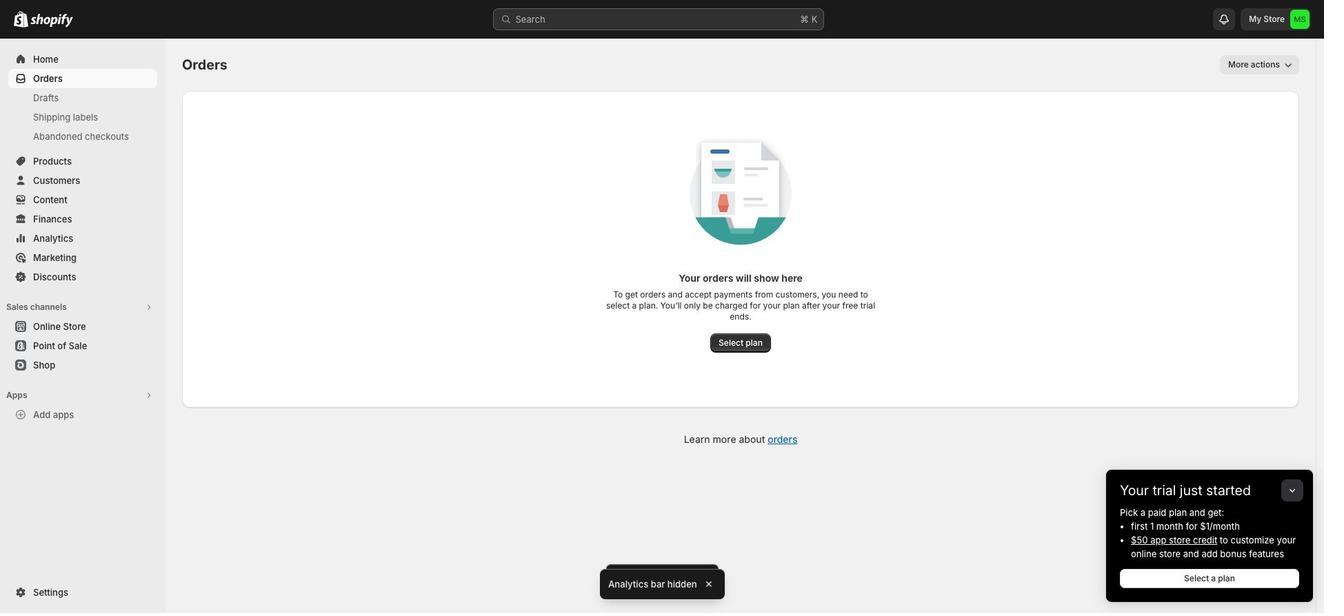 Task type: locate. For each thing, give the bounding box(es) containing it.
shopify image
[[14, 11, 28, 28], [30, 14, 73, 28]]

my store image
[[1291, 10, 1310, 29]]

0 horizontal spatial shopify image
[[14, 11, 28, 28]]



Task type: vqa. For each thing, say whether or not it's contained in the screenshot.
Switch to a paid plan and get: first 3 months for $1/month
no



Task type: describe. For each thing, give the bounding box(es) containing it.
1 horizontal spatial shopify image
[[30, 14, 73, 28]]



